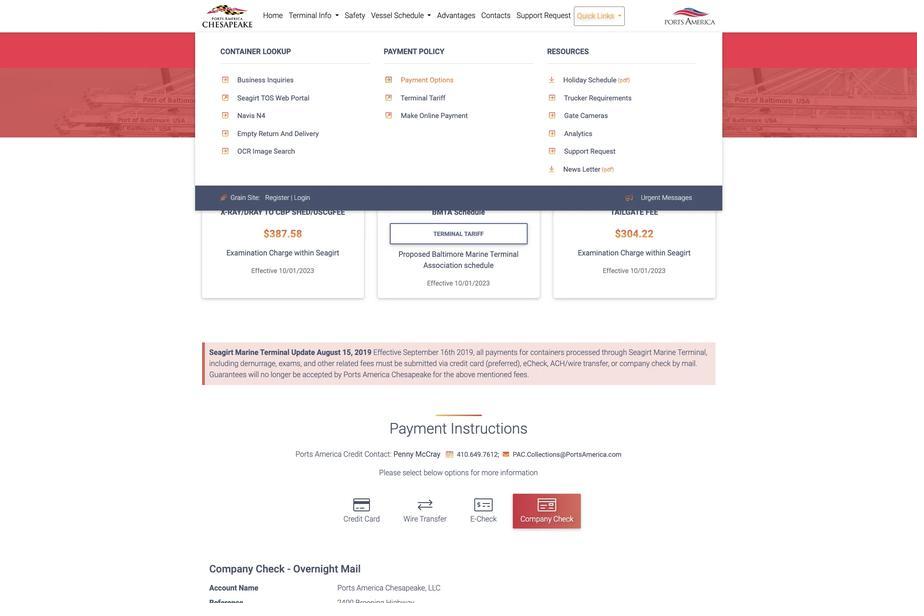 Task type: locate. For each thing, give the bounding box(es) containing it.
10/01/2023 down schedule
[[455, 280, 490, 288]]

examination for $387.58
[[227, 249, 267, 257]]

examination charge within seagirt down $304.22
[[578, 249, 691, 257]]

2 vertical spatial for
[[471, 468, 480, 477]]

and inside the seagirt marine terminal gates will be open on october 9th, columbus day. the main gate and new vail gate will process trucks from 6:00 am – 3:30 pm, reefers included.
[[508, 41, 520, 49]]

by down related
[[334, 370, 342, 379]]

1 examination charge within seagirt from the left
[[227, 249, 340, 257]]

seagirt inside 'link'
[[238, 94, 260, 102]]

no
[[261, 370, 269, 379]]

0 vertical spatial america
[[363, 370, 390, 379]]

trucker requirements link
[[548, 89, 697, 107]]

process
[[576, 41, 601, 49]]

1 horizontal spatial 10/01/2023
[[455, 280, 490, 288]]

examination charge within seagirt down $387.58
[[227, 249, 340, 257]]

payment options down return
[[233, 156, 288, 164]]

effective down $304.22
[[603, 267, 629, 275]]

1 vertical spatial america
[[315, 450, 342, 459]]

business inquiries link
[[221, 71, 370, 89]]

1 horizontal spatial options
[[430, 76, 454, 84]]

marine
[[254, 41, 275, 49], [466, 250, 489, 259], [235, 348, 259, 357], [654, 348, 677, 357]]

0 horizontal spatial tariff
[[430, 94, 446, 102]]

quick links element
[[195, 32, 723, 211]]

card
[[470, 359, 484, 368]]

options down the empty return and delivery
[[263, 156, 288, 164]]

including
[[209, 359, 239, 368]]

empty
[[238, 129, 257, 138]]

company for company check - overnight mail
[[209, 563, 253, 575]]

0 horizontal spatial gate
[[493, 41, 506, 49]]

america
[[363, 370, 390, 379], [315, 450, 342, 459], [357, 584, 384, 592]]

1 horizontal spatial request
[[591, 147, 616, 156]]

410.649.7612;
[[457, 451, 500, 459]]

1 horizontal spatial and
[[508, 41, 520, 49]]

0 vertical spatial tariff
[[430, 94, 446, 102]]

effective inside effective september 16th 2019, all payments for containers processed through seagirt marine terminal, including demurrage, exams, and other related fees must be submitted via credit card (preferred), echeck, ach/wire transfer, or company check by mail. guarantees will no longer be accepted by ports america chesapeake for the above mentioned fees.
[[374, 348, 402, 357]]

0 horizontal spatial examination
[[227, 249, 267, 257]]

be down exams, at the bottom left
[[293, 370, 301, 379]]

tailgate
[[611, 208, 644, 217]]

1 within from the left
[[295, 249, 314, 257]]

2 horizontal spatial check
[[554, 515, 574, 524]]

urgent messages
[[642, 194, 693, 202]]

america for chesapeake,
[[357, 584, 384, 592]]

support request link up letter
[[548, 143, 697, 160]]

be right must on the bottom of page
[[395, 359, 403, 368]]

the up 6:00 at the top of the page
[[217, 41, 228, 49]]

schedule up trucker requirements
[[589, 76, 617, 84]]

options down the policy
[[430, 76, 454, 84]]

0 vertical spatial and
[[508, 41, 520, 49]]

make online payment
[[399, 112, 468, 120]]

1 horizontal spatial the
[[462, 41, 474, 49]]

navis
[[238, 112, 255, 120]]

request left the quick
[[545, 11, 571, 20]]

0 vertical spatial support request
[[517, 11, 571, 20]]

1 examination from the left
[[227, 249, 267, 257]]

credit card
[[344, 515, 380, 524]]

0 vertical spatial payment options
[[399, 76, 454, 84]]

wire transfer link
[[397, 494, 454, 529]]

effective down $387.58
[[252, 267, 277, 275]]

1 horizontal spatial by
[[673, 359, 681, 368]]

1 vertical spatial credit
[[344, 515, 363, 524]]

support up new
[[517, 11, 543, 20]]

terminal tariff down bmta schedule
[[434, 230, 484, 237]]

(pdf) for schedule
[[619, 77, 631, 84]]

contacts
[[482, 11, 511, 20]]

terminal inside quick links element
[[401, 94, 428, 102]]

1 gate from the left
[[493, 41, 506, 49]]

tab list containing credit card
[[202, 490, 716, 533]]

gate right vail
[[550, 41, 563, 49]]

2 horizontal spatial schedule
[[589, 76, 617, 84]]

0 horizontal spatial examination charge within seagirt
[[227, 249, 340, 257]]

1 horizontal spatial support
[[565, 147, 589, 156]]

the right day.
[[462, 41, 474, 49]]

payment policy
[[384, 47, 445, 56]]

ray/dray
[[228, 208, 263, 217]]

(pdf) right letter
[[602, 167, 614, 173]]

effective 10/01/2023 down $387.58
[[252, 267, 315, 275]]

tariff
[[430, 94, 446, 102], [465, 230, 484, 237]]

examination down ray/dray
[[227, 249, 267, 257]]

0 horizontal spatial schedule
[[394, 11, 424, 20]]

tailgate fee
[[611, 208, 659, 217]]

accepted
[[303, 370, 333, 379]]

(pdf)
[[619, 77, 631, 84], [602, 167, 614, 173]]

ports america chesapeake, llc
[[338, 584, 441, 592]]

safety link
[[342, 6, 369, 25]]

tab list
[[202, 490, 716, 533]]

check for company check - overnight mail
[[256, 563, 285, 575]]

(pdf) for letter
[[602, 167, 614, 173]]

request up letter
[[591, 147, 616, 156]]

tariff up make online payment
[[430, 94, 446, 102]]

0 horizontal spatial (pdf)
[[602, 167, 614, 173]]

for up echeck,
[[520, 348, 529, 357]]

1 vertical spatial by
[[334, 370, 342, 379]]

1 horizontal spatial (pdf)
[[619, 77, 631, 84]]

2 horizontal spatial will
[[565, 41, 574, 49]]

9th,
[[399, 41, 411, 49]]

terminal tariff up online at the top
[[399, 94, 446, 102]]

payment options down the policy
[[399, 76, 454, 84]]

1 vertical spatial terminal tariff link
[[390, 223, 528, 244]]

lookup
[[263, 47, 291, 56]]

fees.
[[514, 370, 530, 379]]

schedule right bmta
[[455, 208, 485, 217]]

effective 10/01/2023 for $304.22
[[603, 267, 666, 275]]

options
[[445, 468, 469, 477]]

shed/uscgfee
[[292, 208, 345, 217]]

0 horizontal spatial support
[[517, 11, 543, 20]]

0 horizontal spatial will
[[249, 370, 259, 379]]

support request link up vail
[[514, 6, 574, 25]]

and for other
[[304, 359, 316, 368]]

schedule for bmta
[[455, 208, 485, 217]]

0 vertical spatial be
[[334, 41, 342, 49]]

effective down association
[[428, 280, 453, 288]]

2 horizontal spatial effective 10/01/2023
[[603, 267, 666, 275]]

terminal up reefers
[[277, 41, 302, 49]]

the seagirt marine terminal gates will be open on october 9th, columbus day. the main gate and new vail gate will process trucks from 6:00 am – 3:30 pm, reefers included. link
[[202, 41, 622, 60]]

10/01/2023 down $304.22
[[631, 267, 666, 275]]

1 horizontal spatial schedule
[[455, 208, 485, 217]]

2 horizontal spatial 10/01/2023
[[631, 267, 666, 275]]

be left open
[[334, 41, 342, 49]]

or
[[612, 359, 618, 368]]

2 vertical spatial schedule
[[455, 208, 485, 217]]

wire transfer
[[404, 515, 447, 524]]

within down $304.22
[[646, 249, 666, 257]]

2 examination charge within seagirt from the left
[[578, 249, 691, 257]]

by left 'mail.'
[[673, 359, 681, 368]]

company
[[521, 515, 552, 524], [209, 563, 253, 575]]

pac.collections@portsamerica.com link
[[501, 451, 622, 459]]

schedule right vessel
[[394, 11, 424, 20]]

within for $387.58
[[295, 249, 314, 257]]

10/01/2023
[[279, 267, 315, 275], [631, 267, 666, 275], [455, 280, 490, 288]]

terminal tariff inside quick links element
[[399, 94, 446, 102]]

0 horizontal spatial 10/01/2023
[[279, 267, 315, 275]]

examination for $304.22
[[578, 249, 619, 257]]

1 the from the left
[[217, 41, 228, 49]]

1 horizontal spatial effective 10/01/2023
[[428, 280, 490, 288]]

10/01/2023 for $304.22
[[631, 267, 666, 275]]

charge down $387.58
[[269, 249, 293, 257]]

(pdf) inside holiday schedule (pdf)
[[619, 77, 631, 84]]

and down update
[[304, 359, 316, 368]]

for left 'more'
[[471, 468, 480, 477]]

urgent messages link
[[637, 189, 697, 207]]

seagirt
[[230, 41, 252, 49], [238, 94, 260, 102], [316, 249, 340, 257], [668, 249, 691, 257], [209, 348, 234, 357], [629, 348, 652, 357]]

marine inside the seagirt marine terminal gates will be open on october 9th, columbus day. the main gate and new vail gate will process trucks from 6:00 am – 3:30 pm, reefers included.
[[254, 41, 275, 49]]

will left process
[[565, 41, 574, 49]]

0 horizontal spatial by
[[334, 370, 342, 379]]

support
[[517, 11, 543, 20], [565, 147, 589, 156]]

the seagirt marine terminal gates will be open on october 9th, columbus day. the main gate and new vail gate will process trucks from 6:00 am – 3:30 pm, reefers included. alert
[[0, 33, 918, 68]]

1 vertical spatial and
[[304, 359, 316, 368]]

check inside "link"
[[554, 515, 574, 524]]

and for new
[[508, 41, 520, 49]]

support down analytics
[[565, 147, 589, 156]]

2 horizontal spatial be
[[395, 359, 403, 368]]

0 horizontal spatial request
[[545, 11, 571, 20]]

for left the
[[433, 370, 442, 379]]

2 charge from the left
[[621, 249, 645, 257]]

1 vertical spatial options
[[263, 156, 288, 164]]

support request up vail
[[517, 11, 571, 20]]

0 vertical spatial ports
[[344, 370, 361, 379]]

0 horizontal spatial effective 10/01/2023
[[252, 267, 315, 275]]

2019
[[355, 348, 372, 357]]

0 vertical spatial options
[[430, 76, 454, 84]]

0 horizontal spatial and
[[304, 359, 316, 368]]

grain
[[231, 194, 246, 202]]

check for e-check
[[477, 515, 497, 524]]

new
[[522, 41, 536, 49]]

day.
[[447, 41, 460, 49]]

support inside quick links element
[[565, 147, 589, 156]]

terminal tariff link down bmta schedule
[[390, 223, 528, 244]]

effective for fee
[[603, 267, 629, 275]]

news letter (pdf)
[[562, 165, 614, 173]]

seagirt inside the seagirt marine terminal gates will be open on october 9th, columbus day. the main gate and new vail gate will process trucks from 6:00 am – 3:30 pm, reefers included.
[[230, 41, 252, 49]]

and left new
[[508, 41, 520, 49]]

account
[[209, 584, 237, 592]]

15,
[[343, 348, 353, 357]]

tariff inside quick links element
[[430, 94, 446, 102]]

charge for $304.22
[[621, 249, 645, 257]]

to
[[264, 208, 274, 217]]

0 horizontal spatial within
[[295, 249, 314, 257]]

1 horizontal spatial be
[[334, 41, 342, 49]]

vessel
[[371, 11, 393, 20]]

will left no
[[249, 370, 259, 379]]

schedule inside vessel schedule link
[[394, 11, 424, 20]]

empty return and delivery link
[[221, 125, 370, 143]]

and
[[508, 41, 520, 49], [304, 359, 316, 368]]

1 vertical spatial terminal tariff
[[434, 230, 484, 237]]

request
[[545, 11, 571, 20], [591, 147, 616, 156]]

vessel schedule
[[371, 11, 426, 20]]

marine up 3:30
[[254, 41, 275, 49]]

within down $387.58
[[295, 249, 314, 257]]

credit left card
[[344, 515, 363, 524]]

effective up must on the bottom of page
[[374, 348, 402, 357]]

1 horizontal spatial company
[[521, 515, 552, 524]]

0 horizontal spatial the
[[217, 41, 228, 49]]

must
[[376, 359, 393, 368]]

e-check
[[471, 515, 497, 524]]

marine up schedule
[[466, 250, 489, 259]]

1 vertical spatial payment options
[[233, 156, 288, 164]]

1 horizontal spatial gate
[[550, 41, 563, 49]]

tariff down bmta schedule
[[465, 230, 484, 237]]

0 vertical spatial schedule
[[394, 11, 424, 20]]

1 horizontal spatial tariff
[[465, 230, 484, 237]]

schedule inside quick links element
[[589, 76, 617, 84]]

marine up demurrage,
[[235, 348, 259, 357]]

quick links link
[[574, 6, 626, 26]]

2 examination from the left
[[578, 249, 619, 257]]

0 vertical spatial terminal tariff
[[399, 94, 446, 102]]

bullhorn image
[[626, 195, 635, 201]]

effective 10/01/2023 down proposed baltimore marine  terminal association schedule
[[428, 280, 490, 288]]

0 vertical spatial request
[[545, 11, 571, 20]]

effective for schedule
[[428, 280, 453, 288]]

0 horizontal spatial for
[[433, 370, 442, 379]]

charge
[[269, 249, 293, 257], [621, 249, 645, 257]]

business
[[238, 76, 266, 84]]

1 vertical spatial (pdf)
[[602, 167, 614, 173]]

card
[[365, 515, 380, 524]]

(pdf) inside news letter (pdf)
[[602, 167, 614, 173]]

company inside "link"
[[521, 515, 552, 524]]

and inside effective september 16th 2019, all payments for containers processed through seagirt marine terminal, including demurrage, exams, and other related fees must be submitted via credit card (preferred), echeck, ach/wire transfer, or company check by mail. guarantees will no longer be accepted by ports america chesapeake for the above mentioned fees.
[[304, 359, 316, 368]]

echeck,
[[524, 359, 549, 368]]

1 horizontal spatial charge
[[621, 249, 645, 257]]

charge down $304.22
[[621, 249, 645, 257]]

1 horizontal spatial examination charge within seagirt
[[578, 249, 691, 257]]

terminal up schedule
[[490, 250, 519, 259]]

0 vertical spatial for
[[520, 348, 529, 357]]

will up included.
[[323, 41, 332, 49]]

1 vertical spatial schedule
[[589, 76, 617, 84]]

check for company check
[[554, 515, 574, 524]]

2 within from the left
[[646, 249, 666, 257]]

0 horizontal spatial company
[[209, 563, 253, 575]]

1 vertical spatial support
[[565, 147, 589, 156]]

will
[[323, 41, 332, 49], [565, 41, 574, 49], [249, 370, 259, 379]]

ports inside effective september 16th 2019, all payments for containers processed through seagirt marine terminal, including demurrage, exams, and other related fees must be submitted via credit card (preferred), echeck, ach/wire transfer, or company check by mail. guarantees will no longer be accepted by ports america chesapeake for the above mentioned fees.
[[344, 370, 361, 379]]

0 horizontal spatial check
[[256, 563, 285, 575]]

effective for ray/dray
[[252, 267, 277, 275]]

10/01/2023 down $387.58
[[279, 267, 315, 275]]

1 horizontal spatial check
[[477, 515, 497, 524]]

0 vertical spatial company
[[521, 515, 552, 524]]

web
[[276, 94, 289, 102]]

credit left contact:
[[344, 450, 363, 459]]

2 credit from the top
[[344, 515, 363, 524]]

support request up news letter (pdf)
[[563, 147, 616, 156]]

2 vertical spatial america
[[357, 584, 384, 592]]

2 vertical spatial be
[[293, 370, 301, 379]]

10/01/2023 for $387.58
[[279, 267, 315, 275]]

terminal up the make
[[401, 94, 428, 102]]

chesapeake,
[[386, 584, 427, 592]]

company check
[[521, 515, 574, 524]]

1 horizontal spatial within
[[646, 249, 666, 257]]

home link
[[260, 6, 286, 25]]

1 horizontal spatial payment options
[[399, 76, 454, 84]]

america inside effective september 16th 2019, all payments for containers processed through seagirt marine terminal, including demurrage, exams, and other related fees must be submitted via credit card (preferred), echeck, ach/wire transfer, or company check by mail. guarantees will no longer be accepted by ports america chesapeake for the above mentioned fees.
[[363, 370, 390, 379]]

quick links
[[578, 12, 617, 20]]

0 horizontal spatial be
[[293, 370, 301, 379]]

1 charge from the left
[[269, 249, 293, 257]]

container lookup
[[221, 47, 291, 56]]

navis n4
[[236, 112, 266, 120]]

seagirt inside effective september 16th 2019, all payments for containers processed through seagirt marine terminal, including demurrage, exams, and other related fees must be submitted via credit card (preferred), echeck, ach/wire transfer, or company check by mail. guarantees will no longer be accepted by ports america chesapeake for the above mentioned fees.
[[629, 348, 652, 357]]

effective 10/01/2023 down $304.22
[[603, 267, 666, 275]]

0 horizontal spatial charge
[[269, 249, 293, 257]]

1 vertical spatial company
[[209, 563, 253, 575]]

ports america credit contact: penny mccray
[[296, 450, 441, 459]]

requirements
[[590, 94, 632, 102]]

arrow to bottom image
[[548, 76, 562, 83]]

terminal tariff link up make online payment
[[384, 89, 534, 107]]

0 vertical spatial credit
[[344, 450, 363, 459]]

gate right main
[[493, 41, 506, 49]]

marine up check
[[654, 348, 677, 357]]

inquiries
[[267, 76, 294, 84]]

demurrage,
[[240, 359, 277, 368]]

marine inside proposed baltimore marine  terminal association schedule
[[466, 250, 489, 259]]

support request link
[[514, 6, 574, 25], [548, 143, 697, 160]]

1 vertical spatial support request
[[563, 147, 616, 156]]

0 vertical spatial (pdf)
[[619, 77, 631, 84]]

gate cameras
[[563, 112, 609, 120]]

1 vertical spatial ports
[[296, 450, 313, 459]]

terminal left info
[[289, 11, 317, 20]]

1 horizontal spatial examination
[[578, 249, 619, 257]]

fee
[[646, 208, 659, 217]]

examination down $304.22
[[578, 249, 619, 257]]

1 vertical spatial tariff
[[465, 230, 484, 237]]

(pdf) up trucker requirements link
[[619, 77, 631, 84]]

1 vertical spatial request
[[591, 147, 616, 156]]

2 vertical spatial ports
[[338, 584, 355, 592]]

1 vertical spatial for
[[433, 370, 442, 379]]



Task type: describe. For each thing, give the bounding box(es) containing it.
wire
[[404, 515, 418, 524]]

2 the from the left
[[462, 41, 474, 49]]

the
[[444, 370, 454, 379]]

will inside effective september 16th 2019, all payments for containers processed through seagirt marine terminal, including demurrage, exams, and other related fees must be submitted via credit card (preferred), echeck, ach/wire transfer, or company check by mail. guarantees will no longer be accepted by ports america chesapeake for the above mentioned fees.
[[249, 370, 259, 379]]

0 vertical spatial support
[[517, 11, 543, 20]]

gate cameras link
[[548, 107, 697, 125]]

payment options inside payment options 'link'
[[399, 76, 454, 84]]

envelope image
[[503, 451, 510, 458]]

tos
[[261, 94, 274, 102]]

register | login
[[266, 194, 310, 202]]

n4
[[257, 112, 266, 120]]

schedule
[[465, 261, 494, 270]]

mccray
[[416, 450, 441, 459]]

am
[[234, 51, 245, 60]]

terminal inside the seagirt marine terminal gates will be open on october 9th, columbus day. the main gate and new vail gate will process trucks from 6:00 am – 3:30 pm, reefers included.
[[277, 41, 302, 49]]

containers
[[531, 348, 565, 357]]

navis n4 link
[[221, 107, 370, 125]]

2 gate from the left
[[550, 41, 563, 49]]

(preferred),
[[486, 359, 522, 368]]

holiday schedule (pdf)
[[562, 76, 631, 84]]

information
[[501, 468, 538, 477]]

image
[[253, 147, 272, 156]]

charge for $387.58
[[269, 249, 293, 257]]

trucker requirements
[[563, 94, 632, 102]]

16th
[[441, 348, 455, 357]]

0 horizontal spatial options
[[263, 156, 288, 164]]

ocr image search
[[236, 147, 295, 156]]

letter
[[583, 165, 601, 173]]

ports for ports america credit contact: penny mccray
[[296, 450, 313, 459]]

proposed baltimore marine  terminal association schedule
[[399, 250, 519, 270]]

the seagirt marine terminal gates will be open on october 9th, columbus day. the main gate and new vail gate will process trucks from 6:00 am – 3:30 pm, reefers included.
[[202, 41, 622, 60]]

seagirt tos web portal link
[[221, 89, 370, 107]]

llc
[[429, 584, 441, 592]]

options inside 'link'
[[430, 76, 454, 84]]

effective 10/01/2023 for $387.58
[[252, 267, 315, 275]]

effective september 16th 2019, all payments for containers processed through seagirt marine terminal, including demurrage, exams, and other related fees must be submitted via credit card (preferred), echeck, ach/wire transfer, or company check by mail. guarantees will no longer be accepted by ports america chesapeake for the above mentioned fees.
[[209, 348, 708, 379]]

1 credit from the top
[[344, 450, 363, 459]]

ports for ports america chesapeake, llc
[[338, 584, 355, 592]]

terminal info
[[289, 11, 334, 20]]

gate
[[565, 112, 579, 120]]

1 horizontal spatial for
[[471, 468, 480, 477]]

from
[[202, 51, 216, 60]]

1 vertical spatial be
[[395, 359, 403, 368]]

2 horizontal spatial for
[[520, 348, 529, 357]]

payments
[[486, 348, 518, 357]]

account name
[[209, 584, 259, 592]]

0 vertical spatial terminal tariff link
[[384, 89, 534, 107]]

advantages link
[[435, 6, 479, 25]]

ocr
[[238, 147, 251, 156]]

info
[[319, 11, 332, 20]]

examination charge within seagirt for $387.58
[[227, 249, 340, 257]]

news
[[564, 165, 581, 173]]

e-
[[471, 515, 477, 524]]

transfer
[[420, 515, 447, 524]]

1 horizontal spatial will
[[323, 41, 332, 49]]

1 vertical spatial support request link
[[548, 143, 697, 160]]

0 horizontal spatial payment options
[[233, 156, 288, 164]]

grain site:
[[231, 194, 260, 202]]

above
[[456, 370, 476, 379]]

phone office image
[[446, 451, 454, 458]]

open
[[344, 41, 360, 49]]

penny
[[394, 450, 414, 459]]

more
[[482, 468, 499, 477]]

examination charge within seagirt for $304.22
[[578, 249, 691, 257]]

login link
[[294, 194, 310, 202]]

return
[[259, 129, 279, 138]]

-
[[288, 563, 291, 575]]

reefers
[[283, 51, 304, 60]]

through
[[602, 348, 628, 357]]

schedule for holiday
[[589, 76, 617, 84]]

ach/wire
[[551, 359, 582, 368]]

6:00
[[218, 51, 232, 60]]

terminal,
[[678, 348, 708, 357]]

payment inside 'link'
[[401, 76, 428, 84]]

please select below options for more information
[[380, 468, 538, 477]]

login
[[294, 194, 310, 202]]

container
[[221, 47, 261, 56]]

within for $304.22
[[646, 249, 666, 257]]

resources
[[548, 47, 589, 56]]

request inside quick links element
[[591, 147, 616, 156]]

empty return and delivery
[[236, 129, 319, 138]]

support request inside quick links element
[[563, 147, 616, 156]]

credit
[[450, 359, 468, 368]]

be inside the seagirt marine terminal gates will be open on october 9th, columbus day. the main gate and new vail gate will process trucks from 6:00 am – 3:30 pm, reefers included.
[[334, 41, 342, 49]]

|
[[291, 194, 293, 202]]

holiday
[[564, 76, 587, 84]]

schedule for vessel
[[394, 11, 424, 20]]

$387.58
[[264, 228, 302, 240]]

0 vertical spatial support request link
[[514, 6, 574, 25]]

cameras
[[581, 112, 609, 120]]

register
[[266, 194, 290, 202]]

processed
[[567, 348, 601, 357]]

submitted
[[404, 359, 437, 368]]

delivery
[[295, 129, 319, 138]]

company for company check
[[521, 515, 552, 524]]

online
[[420, 112, 439, 120]]

via
[[439, 359, 448, 368]]

pm,
[[269, 51, 281, 60]]

please
[[380, 468, 401, 477]]

terminal up baltimore
[[434, 230, 463, 237]]

association
[[424, 261, 463, 270]]

analytics
[[563, 129, 593, 138]]

site:
[[248, 194, 260, 202]]

arrow to bottom image
[[548, 166, 562, 173]]

contacts link
[[479, 6, 514, 25]]

on
[[362, 41, 370, 49]]

contact:
[[365, 450, 392, 459]]

wheat image
[[221, 195, 229, 201]]

register link
[[266, 194, 290, 202]]

trucks
[[603, 41, 622, 49]]

terminal up exams, at the bottom left
[[260, 348, 290, 357]]

marine inside effective september 16th 2019, all payments for containers processed through seagirt marine terminal, including demurrage, exams, and other related fees must be submitted via credit card (preferred), echeck, ach/wire transfer, or company check by mail. guarantees will no longer be accepted by ports america chesapeake for the above mentioned fees.
[[654, 348, 677, 357]]

make
[[401, 112, 418, 120]]

x-
[[221, 208, 228, 217]]

america for credit
[[315, 450, 342, 459]]

terminal inside proposed baltimore marine  terminal association schedule
[[490, 250, 519, 259]]

august
[[317, 348, 341, 357]]

quick
[[578, 12, 596, 20]]

fees
[[361, 359, 374, 368]]

analytics link
[[548, 125, 697, 143]]

0 vertical spatial by
[[673, 359, 681, 368]]



Task type: vqa. For each thing, say whether or not it's contained in the screenshot.
Average
no



